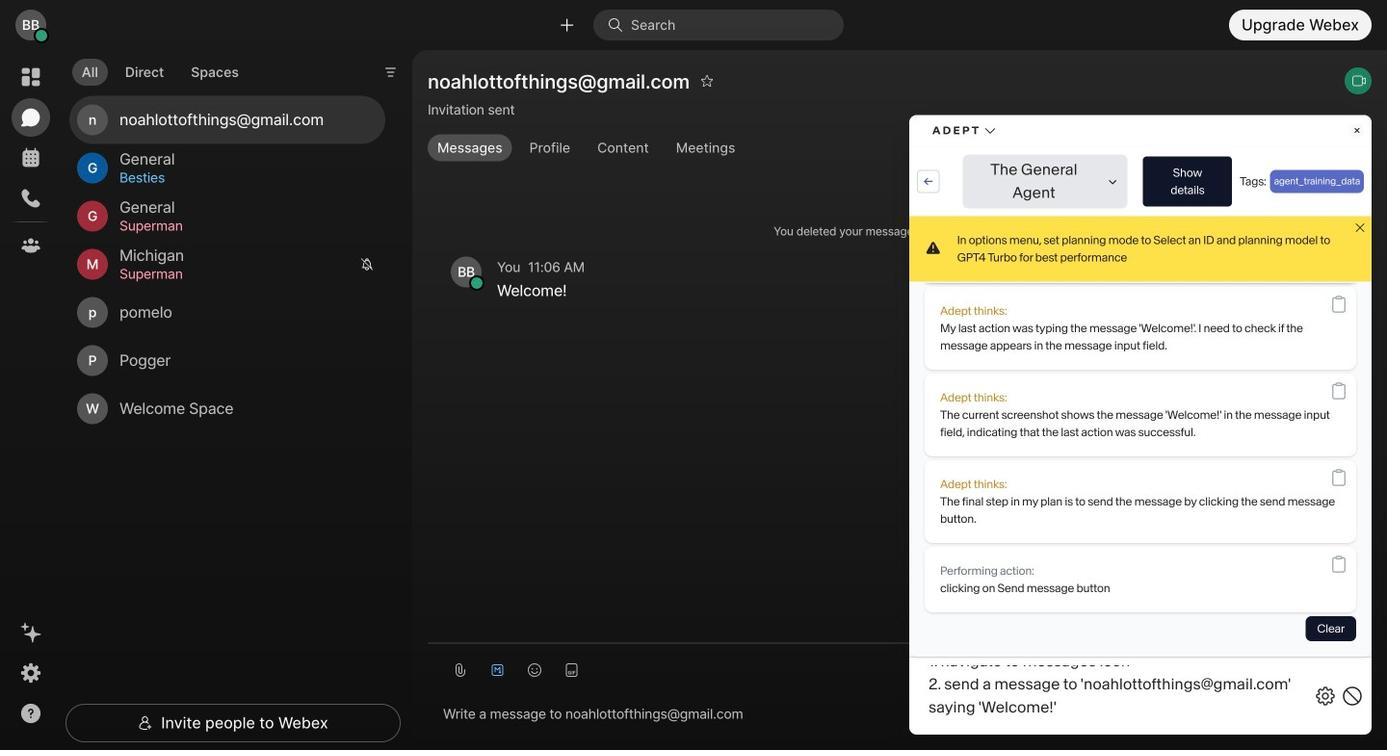 Task type: locate. For each thing, give the bounding box(es) containing it.
1 vertical spatial superman element
[[119, 263, 349, 285]]

2 superman element from the top
[[119, 263, 349, 285]]

tab list
[[67, 47, 253, 91]]

superman element
[[119, 215, 362, 237], [119, 263, 349, 285]]

2 general list item from the top
[[69, 192, 385, 240]]

pogger list item
[[69, 337, 385, 385]]

general list item
[[69, 144, 385, 192], [69, 192, 385, 240]]

welcome space list item
[[69, 385, 385, 433]]

superman element inside the michigan, notifications are muted for this space list item
[[119, 263, 349, 285]]

pomelo list item
[[69, 289, 385, 337]]

0 vertical spatial superman element
[[119, 215, 362, 237]]

superman element up pomelo list item
[[119, 263, 349, 285]]

noahlottofthings@gmail.com list item
[[69, 96, 385, 144]]

group
[[428, 134, 1338, 161]]

navigation
[[0, 50, 62, 750]]

superman element up the michigan, notifications are muted for this space list item at the left top of page
[[119, 215, 362, 237]]

notifications are muted for this space image
[[360, 258, 374, 271]]

webex tab list
[[12, 58, 50, 265]]



Task type: vqa. For each thing, say whether or not it's contained in the screenshot.
group project Element
no



Task type: describe. For each thing, give the bounding box(es) containing it.
messages list
[[428, 175, 1372, 335]]

1 superman element from the top
[[119, 215, 362, 237]]

michigan, notifications are muted for this space list item
[[69, 240, 385, 289]]

besties element
[[119, 167, 362, 188]]

1 general list item from the top
[[69, 144, 385, 192]]



